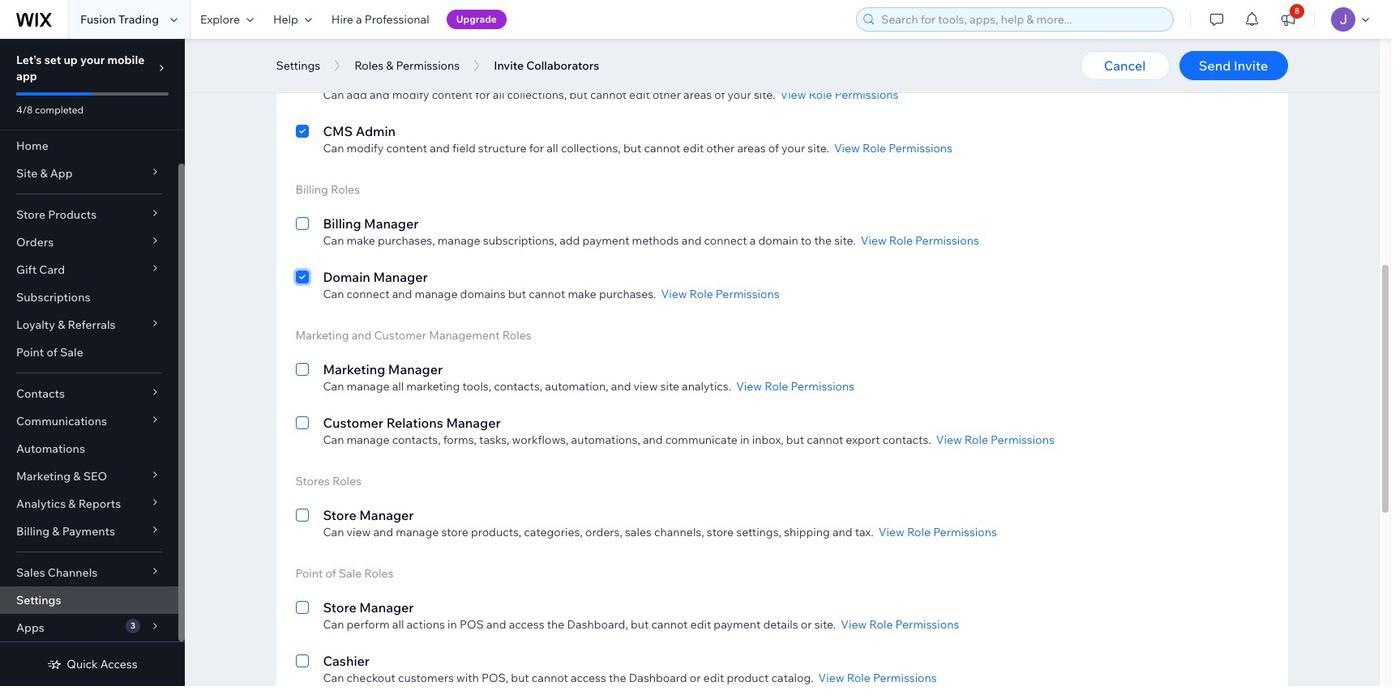 Task type: locate. For each thing, give the bounding box(es) containing it.
in left the inbox,
[[740, 433, 750, 447]]

cannot inside cashier can checkout customers with pos, but cannot access the dashboard or edit product catalog. view role permissions
[[532, 671, 568, 686]]

cannot right pos,
[[532, 671, 568, 686]]

0 horizontal spatial add
[[347, 88, 367, 102]]

1 horizontal spatial modify
[[392, 88, 429, 102]]

customer up marketing
[[374, 328, 427, 343]]

roles right management
[[502, 328, 532, 343]]

for up field
[[475, 88, 490, 102]]

1 vertical spatial cms
[[323, 70, 353, 86]]

0 horizontal spatial view
[[347, 525, 371, 540]]

a right hire
[[356, 12, 362, 27]]

roles down hire
[[324, 36, 353, 51]]

billing inside popup button
[[16, 524, 50, 539]]

collections, inside cms editor can add and modify content for all collections, but cannot edit other areas of your site. view role permissions
[[507, 88, 567, 102]]

& down 'professional'
[[386, 58, 393, 73]]

view role permissions button
[[780, 88, 899, 102], [834, 141, 952, 156], [861, 233, 979, 248], [661, 287, 779, 302], [736, 379, 855, 394], [936, 433, 1054, 447], [879, 525, 997, 540], [841, 618, 959, 632], [818, 671, 937, 686]]

0 horizontal spatial a
[[356, 12, 362, 27]]

connect inside domain manager can connect and manage domains but cannot make purchases. view role permissions
[[347, 287, 390, 302]]

invite collaborators button
[[486, 54, 607, 78]]

a
[[356, 12, 362, 27], [750, 233, 756, 248]]

view left "site"
[[634, 379, 658, 394]]

manager inside domain manager can connect and manage domains but cannot make purchases. view role permissions
[[373, 269, 428, 285]]

marketing & seo button
[[0, 463, 178, 490]]

manage for billing manager
[[438, 233, 480, 248]]

contacts, down relations
[[392, 433, 441, 447]]

store inside store manager can perform all actions in pos and access the dashboard, but cannot edit payment details or site. view role permissions
[[323, 600, 356, 616]]

& inside button
[[386, 58, 393, 73]]

marketing up analytics
[[16, 469, 71, 484]]

None checkbox
[[295, 214, 308, 248], [295, 360, 308, 394], [295, 413, 308, 447], [295, 598, 308, 632], [295, 214, 308, 248], [295, 360, 308, 394], [295, 413, 308, 447], [295, 598, 308, 632]]

but right pos,
[[511, 671, 529, 686]]

purchases.
[[599, 287, 656, 302]]

view role permissions button for marketing manager can manage all marketing tools, contacts, automation, and view site analytics. view role permissions
[[736, 379, 855, 394]]

1 horizontal spatial for
[[529, 141, 544, 156]]

1 vertical spatial modify
[[347, 141, 384, 156]]

management
[[429, 328, 500, 343]]

manage left products,
[[396, 525, 439, 540]]

1 horizontal spatial connect
[[704, 233, 747, 248]]

0 horizontal spatial make
[[347, 233, 375, 248]]

role inside store manager can view and manage store products, categories, orders, sales channels, store settings, shipping and tax. view role permissions
[[907, 525, 931, 540]]

can for cms editor can add and modify content for all collections, but cannot edit other areas of your site. view role permissions
[[323, 88, 344, 102]]

0 vertical spatial make
[[347, 233, 375, 248]]

apps
[[16, 621, 44, 636]]

view role permissions button for cashier can checkout customers with pos, but cannot access the dashboard or edit product catalog. view role permissions
[[818, 671, 937, 686]]

2 vertical spatial your
[[781, 141, 805, 156]]

pos,
[[481, 671, 508, 686]]

fusion
[[80, 12, 116, 27]]

1 vertical spatial sale
[[339, 567, 362, 581]]

cancel button
[[1080, 51, 1169, 80]]

0 horizontal spatial store
[[441, 525, 468, 540]]

can for billing manager can make purchases, manage subscriptions, add payment methods and connect a domain to the site. view role permissions
[[323, 233, 344, 248]]

gift
[[16, 263, 37, 277]]

areas
[[683, 88, 712, 102], [737, 141, 766, 156]]

edit inside cashier can checkout customers with pos, but cannot access the dashboard or edit product catalog. view role permissions
[[703, 671, 724, 686]]

0 horizontal spatial modify
[[347, 141, 384, 156]]

1 horizontal spatial view
[[634, 379, 658, 394]]

1 horizontal spatial areas
[[737, 141, 766, 156]]

1 horizontal spatial content
[[432, 88, 473, 102]]

billing inside billing manager can make purchases, manage subscriptions, add payment methods and connect a domain to the site. view role permissions
[[323, 216, 361, 232]]

roles down hire a professional
[[354, 58, 384, 73]]

2 vertical spatial cms
[[323, 123, 353, 139]]

roles down admin
[[331, 182, 360, 197]]

cms left admin
[[323, 123, 353, 139]]

role inside billing manager can make purchases, manage subscriptions, add payment methods and connect a domain to the site. view role permissions
[[889, 233, 913, 248]]

1 store from the left
[[441, 525, 468, 540]]

add up domain manager can connect and manage domains but cannot make purchases. view role permissions
[[560, 233, 580, 248]]

0 vertical spatial access
[[509, 618, 544, 632]]

manage for domain manager
[[415, 287, 458, 302]]

0 horizontal spatial contacts,
[[392, 433, 441, 447]]

1 can from the top
[[323, 88, 344, 102]]

0 vertical spatial modify
[[392, 88, 429, 102]]

but down collaborators
[[569, 88, 588, 102]]

payment left "methods"
[[582, 233, 629, 248]]

the
[[814, 233, 832, 248], [547, 618, 565, 632], [609, 671, 626, 686]]

and inside cms editor can add and modify content for all collections, but cannot edit other areas of your site. view role permissions
[[370, 88, 390, 102]]

8 button
[[1270, 0, 1306, 39]]

view inside cms admin can modify content and field structure for all collections, but cannot edit other areas of your site. view role permissions
[[834, 141, 860, 156]]

1 horizontal spatial a
[[750, 233, 756, 248]]

1 vertical spatial point
[[295, 567, 323, 581]]

gift card
[[16, 263, 65, 277]]

and right automations,
[[643, 433, 663, 447]]

0 vertical spatial billing
[[295, 182, 328, 197]]

1 vertical spatial your
[[728, 88, 751, 102]]

1 vertical spatial the
[[547, 618, 565, 632]]

connect inside billing manager can make purchases, manage subscriptions, add payment methods and connect a domain to the site. view role permissions
[[704, 233, 747, 248]]

and right "methods"
[[682, 233, 702, 248]]

loyalty & referrals button
[[0, 311, 178, 339]]

automation,
[[545, 379, 609, 394]]

payment left details on the right
[[714, 618, 761, 632]]

dashboard
[[629, 671, 687, 686]]

marketing
[[406, 379, 460, 394]]

1 vertical spatial other
[[706, 141, 735, 156]]

2 store from the left
[[707, 525, 734, 540]]

8 can from the top
[[323, 618, 344, 632]]

0 vertical spatial collections,
[[507, 88, 567, 102]]

4 can from the top
[[323, 287, 344, 302]]

1 vertical spatial for
[[529, 141, 544, 156]]

0 horizontal spatial sale
[[60, 345, 83, 360]]

of
[[714, 88, 725, 102], [768, 141, 779, 156], [47, 345, 57, 360], [325, 567, 336, 581]]

send
[[1199, 58, 1231, 74]]

0 horizontal spatial point
[[16, 345, 44, 360]]

1 vertical spatial settings
[[16, 593, 61, 608]]

0 vertical spatial store
[[16, 208, 45, 222]]

payment
[[582, 233, 629, 248], [714, 618, 761, 632]]

marketing for &
[[16, 469, 71, 484]]

or
[[801, 618, 812, 632], [690, 671, 701, 686]]

2 vertical spatial the
[[609, 671, 626, 686]]

subscriptions
[[16, 290, 90, 305]]

1 horizontal spatial access
[[571, 671, 606, 686]]

site.
[[754, 88, 775, 102], [808, 141, 829, 156], [834, 233, 856, 248], [814, 618, 836, 632]]

permissions inside billing manager can make purchases, manage subscriptions, add payment methods and connect a domain to the site. view role permissions
[[915, 233, 979, 248]]

site. inside billing manager can make purchases, manage subscriptions, add payment methods and connect a domain to the site. view role permissions
[[834, 233, 856, 248]]

customer left relations
[[323, 415, 383, 431]]

sales channels button
[[0, 559, 178, 587]]

store inside dropdown button
[[16, 208, 45, 222]]

cannot down cms editor can add and modify content for all collections, but cannot edit other areas of your site. view role permissions
[[644, 141, 680, 156]]

0 vertical spatial other
[[652, 88, 681, 102]]

0 horizontal spatial content
[[386, 141, 427, 156]]

0 vertical spatial cms
[[295, 36, 321, 51]]

for right structure
[[529, 141, 544, 156]]

or right dashboard
[[690, 671, 701, 686]]

1 horizontal spatial store
[[707, 525, 734, 540]]

manager inside store manager can perform all actions in pos and access the dashboard, but cannot edit payment details or site. view role permissions
[[359, 600, 414, 616]]

can for store manager can perform all actions in pos and access the dashboard, but cannot edit payment details or site. view role permissions
[[323, 618, 344, 632]]

modify inside cms admin can modify content and field structure for all collections, but cannot edit other areas of your site. view role permissions
[[347, 141, 384, 156]]

can for marketing manager can manage all marketing tools, contacts, automation, and view site analytics. view role permissions
[[323, 379, 344, 394]]

settings inside settings link
[[16, 593, 61, 608]]

areas inside cms editor can add and modify content for all collections, but cannot edit other areas of your site. view role permissions
[[683, 88, 712, 102]]

collections, down invite collaborators button
[[507, 88, 567, 102]]

role inside domain manager can connect and manage domains but cannot make purchases. view role permissions
[[690, 287, 713, 302]]

manager inside billing manager can make purchases, manage subscriptions, add payment methods and connect a domain to the site. view role permissions
[[364, 216, 419, 232]]

invite right send
[[1234, 58, 1268, 74]]

manager inside store manager can view and manage store products, categories, orders, sales channels, store settings, shipping and tax. view role permissions
[[359, 507, 414, 524]]

can for domain manager can connect and manage domains but cannot make purchases. view role permissions
[[323, 287, 344, 302]]

invite left collaborators
[[494, 58, 524, 73]]

settings for settings link
[[16, 593, 61, 608]]

analytics.
[[682, 379, 731, 394]]

0 horizontal spatial payment
[[582, 233, 629, 248]]

permissions inside cms admin can modify content and field structure for all collections, but cannot edit other areas of your site. view role permissions
[[889, 141, 952, 156]]

modify down admin
[[347, 141, 384, 156]]

all
[[493, 88, 505, 102], [547, 141, 558, 156], [392, 379, 404, 394], [392, 618, 404, 632]]

the inside store manager can perform all actions in pos and access the dashboard, but cannot edit payment details or site. view role permissions
[[547, 618, 565, 632]]

access right pos
[[509, 618, 544, 632]]

store up perform in the bottom left of the page
[[323, 600, 356, 616]]

& for site
[[40, 166, 48, 181]]

domains
[[460, 287, 506, 302]]

store
[[16, 208, 45, 222], [323, 507, 356, 524], [323, 600, 356, 616]]

automations link
[[0, 435, 178, 463]]

1 vertical spatial or
[[690, 671, 701, 686]]

areas inside cms admin can modify content and field structure for all collections, but cannot edit other areas of your site. view role permissions
[[737, 141, 766, 156]]

and right pos
[[486, 618, 506, 632]]

0 horizontal spatial or
[[690, 671, 701, 686]]

1 vertical spatial access
[[571, 671, 606, 686]]

6 can from the top
[[323, 433, 344, 447]]

modify
[[392, 88, 429, 102], [347, 141, 384, 156]]

1 horizontal spatial in
[[740, 433, 750, 447]]

3 can from the top
[[323, 233, 344, 248]]

a inside hire a professional "link"
[[356, 12, 362, 27]]

0 vertical spatial in
[[740, 433, 750, 447]]

and left field
[[430, 141, 450, 156]]

0 vertical spatial sale
[[60, 345, 83, 360]]

and down editor
[[370, 88, 390, 102]]

marketing inside popup button
[[16, 469, 71, 484]]

workflows,
[[512, 433, 569, 447]]

1 vertical spatial make
[[568, 287, 596, 302]]

4/8 completed
[[16, 104, 84, 116]]

view role permissions button for store manager can perform all actions in pos and access the dashboard, but cannot edit payment details or site. view role permissions
[[841, 618, 959, 632]]

permissions inside customer relations manager can manage contacts, forms, tasks, workflows, automations, and communicate in inbox, but cannot export contacts. view role permissions
[[991, 433, 1054, 447]]

cms inside cms admin can modify content and field structure for all collections, but cannot edit other areas of your site. view role permissions
[[323, 123, 353, 139]]

access
[[100, 657, 138, 672]]

& right the site
[[40, 166, 48, 181]]

store for store manager can view and manage store products, categories, orders, sales channels, store settings, shipping and tax. view role permissions
[[323, 507, 356, 524]]

can for store manager can view and manage store products, categories, orders, sales channels, store settings, shipping and tax. view role permissions
[[323, 525, 344, 540]]

manager
[[364, 216, 419, 232], [373, 269, 428, 285], [388, 362, 443, 378], [446, 415, 501, 431], [359, 507, 414, 524], [359, 600, 414, 616]]

hire
[[331, 12, 353, 27]]

all left marketing
[[392, 379, 404, 394]]

but right the inbox,
[[786, 433, 804, 447]]

sales
[[16, 566, 45, 580]]

& for billing
[[52, 524, 60, 539]]

but right dashboard,
[[631, 618, 649, 632]]

contacts.
[[883, 433, 931, 447]]

& down analytics & reports
[[52, 524, 60, 539]]

0 vertical spatial content
[[432, 88, 473, 102]]

access
[[509, 618, 544, 632], [571, 671, 606, 686]]

contacts, right tools,
[[494, 379, 542, 394]]

billing
[[295, 182, 328, 197], [323, 216, 361, 232], [16, 524, 50, 539]]

1 horizontal spatial settings
[[276, 58, 320, 73]]

0 horizontal spatial connect
[[347, 287, 390, 302]]

& left seo
[[73, 469, 81, 484]]

set
[[44, 53, 61, 67]]

cms roles
[[295, 36, 353, 51]]

manager inside "marketing manager can manage all marketing tools, contacts, automation, and view site analytics. view role permissions"
[[388, 362, 443, 378]]

make up 'domain'
[[347, 233, 375, 248]]

manager up purchases,
[[364, 216, 419, 232]]

marketing down marketing and customer management roles
[[323, 362, 385, 378]]

in left pos
[[448, 618, 457, 632]]

all inside cms admin can modify content and field structure for all collections, but cannot edit other areas of your site. view role permissions
[[547, 141, 558, 156]]

cms left editor
[[323, 70, 353, 86]]

1 vertical spatial collections,
[[561, 141, 621, 156]]

cms up settings 'button'
[[295, 36, 321, 51]]

manage right purchases,
[[438, 233, 480, 248]]

store products button
[[0, 201, 178, 229]]

all left the actions
[[392, 618, 404, 632]]

0 vertical spatial point
[[16, 345, 44, 360]]

checkout
[[347, 671, 395, 686]]

marketing down 'domain'
[[295, 328, 349, 343]]

& left reports
[[68, 497, 76, 512]]

1 horizontal spatial payment
[[714, 618, 761, 632]]

in
[[740, 433, 750, 447], [448, 618, 457, 632]]

view role permissions button for billing manager can make purchases, manage subscriptions, add payment methods and connect a domain to the site. view role permissions
[[861, 233, 979, 248]]

point
[[16, 345, 44, 360], [295, 567, 323, 581]]

marketing for manager
[[323, 362, 385, 378]]

and inside domain manager can connect and manage domains but cannot make purchases. view role permissions
[[392, 287, 412, 302]]

but down cms editor can add and modify content for all collections, but cannot edit other areas of your site. view role permissions
[[623, 141, 641, 156]]

product
[[727, 671, 769, 686]]

0 vertical spatial customer
[[374, 328, 427, 343]]

home
[[16, 139, 48, 153]]

and up marketing and customer management roles
[[392, 287, 412, 302]]

add down editor
[[347, 88, 367, 102]]

store left settings,
[[707, 525, 734, 540]]

site. inside cms editor can add and modify content for all collections, but cannot edit other areas of your site. view role permissions
[[754, 88, 775, 102]]

orders button
[[0, 229, 178, 256]]

home link
[[0, 132, 178, 160]]

1 horizontal spatial make
[[568, 287, 596, 302]]

cms for roles
[[295, 36, 321, 51]]

contacts, inside "marketing manager can manage all marketing tools, contacts, automation, and view site analytics. view role permissions"
[[494, 379, 542, 394]]

role inside cashier can checkout customers with pos, but cannot access the dashboard or edit product catalog. view role permissions
[[847, 671, 871, 686]]

0 horizontal spatial access
[[509, 618, 544, 632]]

& for analytics
[[68, 497, 76, 512]]

store for store manager can perform all actions in pos and access the dashboard, but cannot edit payment details or site. view role permissions
[[323, 600, 356, 616]]

or inside store manager can perform all actions in pos and access the dashboard, but cannot edit payment details or site. view role permissions
[[801, 618, 812, 632]]

3
[[131, 621, 135, 632]]

1 horizontal spatial your
[[728, 88, 751, 102]]

can inside domain manager can connect and manage domains but cannot make purchases. view role permissions
[[323, 287, 344, 302]]

sale up perform in the bottom left of the page
[[339, 567, 362, 581]]

1 vertical spatial contacts,
[[392, 433, 441, 447]]

access down dashboard,
[[571, 671, 606, 686]]

0 vertical spatial for
[[475, 88, 490, 102]]

contacts,
[[494, 379, 542, 394], [392, 433, 441, 447]]

9 can from the top
[[323, 671, 344, 686]]

cannot up cms admin can modify content and field structure for all collections, but cannot edit other areas of your site. view role permissions
[[590, 88, 627, 102]]

billing for &
[[16, 524, 50, 539]]

5 can from the top
[[323, 379, 344, 394]]

0 vertical spatial or
[[801, 618, 812, 632]]

and right automation,
[[611, 379, 631, 394]]

marketing for and
[[295, 328, 349, 343]]

0 horizontal spatial in
[[448, 618, 457, 632]]

permissions
[[396, 58, 460, 73], [835, 88, 899, 102], [889, 141, 952, 156], [915, 233, 979, 248], [716, 287, 779, 302], [791, 379, 855, 394], [991, 433, 1054, 447], [933, 525, 997, 540], [895, 618, 959, 632], [873, 671, 937, 686]]

1 vertical spatial a
[[750, 233, 756, 248]]

card
[[39, 263, 65, 277]]

make left purchases.
[[568, 287, 596, 302]]

store left products,
[[441, 525, 468, 540]]

permissions inside domain manager can connect and manage domains but cannot make purchases. view role permissions
[[716, 287, 779, 302]]

1 vertical spatial content
[[386, 141, 427, 156]]

1 vertical spatial billing
[[323, 216, 361, 232]]

1 horizontal spatial the
[[609, 671, 626, 686]]

connect down 'domain'
[[347, 287, 390, 302]]

7 can from the top
[[323, 525, 344, 540]]

manager up marketing
[[388, 362, 443, 378]]

manager up the forms,
[[446, 415, 501, 431]]

explore
[[200, 12, 240, 27]]

0 vertical spatial view
[[634, 379, 658, 394]]

0 horizontal spatial settings
[[16, 593, 61, 608]]

1 horizontal spatial add
[[560, 233, 580, 248]]

1 vertical spatial in
[[448, 618, 457, 632]]

0 horizontal spatial the
[[547, 618, 565, 632]]

2 horizontal spatial the
[[814, 233, 832, 248]]

professional
[[365, 12, 429, 27]]

1 horizontal spatial sale
[[339, 567, 362, 581]]

referrals
[[68, 318, 116, 332]]

in inside customer relations manager can manage contacts, forms, tasks, workflows, automations, and communicate in inbox, but cannot export contacts. view role permissions
[[740, 433, 750, 447]]

sale down loyalty & referrals
[[60, 345, 83, 360]]

and
[[370, 88, 390, 102], [430, 141, 450, 156], [682, 233, 702, 248], [392, 287, 412, 302], [352, 328, 372, 343], [611, 379, 631, 394], [643, 433, 663, 447], [373, 525, 393, 540], [832, 525, 852, 540], [486, 618, 506, 632]]

manage inside billing manager can make purchases, manage subscriptions, add payment methods and connect a domain to the site. view role permissions
[[438, 233, 480, 248]]

methods
[[632, 233, 679, 248]]

1 horizontal spatial contacts,
[[494, 379, 542, 394]]

settings button
[[268, 54, 328, 78]]

add inside billing manager can make purchases, manage subscriptions, add payment methods and connect a domain to the site. view role permissions
[[560, 233, 580, 248]]

but right domains
[[508, 287, 526, 302]]

quick
[[67, 657, 98, 672]]

None checkbox
[[295, 68, 308, 102], [295, 122, 308, 156], [295, 268, 308, 302], [295, 506, 308, 540], [295, 652, 308, 686], [295, 68, 308, 102], [295, 122, 308, 156], [295, 268, 308, 302], [295, 506, 308, 540], [295, 652, 308, 686]]

view role permissions button for store manager can view and manage store products, categories, orders, sales channels, store settings, shipping and tax. view role permissions
[[879, 525, 997, 540]]

site
[[16, 166, 37, 181]]

can inside billing manager can make purchases, manage subscriptions, add payment methods and connect a domain to the site. view role permissions
[[323, 233, 344, 248]]

2 vertical spatial billing
[[16, 524, 50, 539]]

manage left domains
[[415, 287, 458, 302]]

store inside store manager can view and manage store products, categories, orders, sales channels, store settings, shipping and tax. view role permissions
[[323, 507, 356, 524]]

0 horizontal spatial your
[[80, 53, 105, 67]]

settings inside settings 'button'
[[276, 58, 320, 73]]

customers
[[398, 671, 454, 686]]

view
[[634, 379, 658, 394], [347, 525, 371, 540]]

of inside sidebar element
[[47, 345, 57, 360]]

content down roles & permissions button
[[432, 88, 473, 102]]

1 vertical spatial areas
[[737, 141, 766, 156]]

& right loyalty at left
[[58, 318, 65, 332]]

all inside "marketing manager can manage all marketing tools, contacts, automation, and view site analytics. view role permissions"
[[392, 379, 404, 394]]

manage inside domain manager can connect and manage domains but cannot make purchases. view role permissions
[[415, 287, 458, 302]]

a left domain
[[750, 233, 756, 248]]

manager for store manager can perform all actions in pos and access the dashboard, but cannot edit payment details or site. view role permissions
[[359, 600, 414, 616]]

store down stores roles
[[323, 507, 356, 524]]

connect left domain
[[704, 233, 747, 248]]

sidebar element
[[0, 39, 185, 687]]

2 vertical spatial marketing
[[16, 469, 71, 484]]

0 vertical spatial the
[[814, 233, 832, 248]]

view inside billing manager can make purchases, manage subscriptions, add payment methods and connect a domain to the site. view role permissions
[[861, 233, 887, 248]]

collections, down cms editor can add and modify content for all collections, but cannot edit other areas of your site. view role permissions
[[561, 141, 621, 156]]

view up 'point of sale roles'
[[347, 525, 371, 540]]

marketing
[[295, 328, 349, 343], [323, 362, 385, 378], [16, 469, 71, 484]]

role
[[809, 88, 832, 102], [863, 141, 886, 156], [889, 233, 913, 248], [690, 287, 713, 302], [765, 379, 788, 394], [965, 433, 988, 447], [907, 525, 931, 540], [869, 618, 893, 632], [847, 671, 871, 686]]

can for cms admin can modify content and field structure for all collections, but cannot edit other areas of your site. view role permissions
[[323, 141, 344, 156]]

cannot left the export
[[807, 433, 843, 447]]

the left dashboard,
[[547, 618, 565, 632]]

customer inside customer relations manager can manage contacts, forms, tasks, workflows, automations, and communicate in inbox, but cannot export contacts. view role permissions
[[323, 415, 383, 431]]

marketing inside "marketing manager can manage all marketing tools, contacts, automation, and view site analytics. view role permissions"
[[323, 362, 385, 378]]

manage down relations
[[347, 433, 390, 447]]

store up orders
[[16, 208, 45, 222]]

1 vertical spatial connect
[[347, 287, 390, 302]]

cannot inside store manager can perform all actions in pos and access the dashboard, but cannot edit payment details or site. view role permissions
[[651, 618, 688, 632]]

manager down stores roles
[[359, 507, 414, 524]]

content down admin
[[386, 141, 427, 156]]

edit inside cms admin can modify content and field structure for all collections, but cannot edit other areas of your site. view role permissions
[[683, 141, 704, 156]]

settings down sales
[[16, 593, 61, 608]]

app
[[16, 69, 37, 83]]

1 horizontal spatial or
[[801, 618, 812, 632]]

2 horizontal spatial your
[[781, 141, 805, 156]]

your inside cms admin can modify content and field structure for all collections, but cannot edit other areas of your site. view role permissions
[[781, 141, 805, 156]]

view inside customer relations manager can manage contacts, forms, tasks, workflows, automations, and communicate in inbox, but cannot export contacts. view role permissions
[[936, 433, 962, 447]]

0 vertical spatial settings
[[276, 58, 320, 73]]

2 can from the top
[[323, 141, 344, 156]]

settings down the cms roles
[[276, 58, 320, 73]]

manager down purchases,
[[373, 269, 428, 285]]

all right structure
[[547, 141, 558, 156]]

1 vertical spatial store
[[323, 507, 356, 524]]

0 vertical spatial payment
[[582, 233, 629, 248]]

export
[[846, 433, 880, 447]]

manager up perform in the bottom left of the page
[[359, 600, 414, 616]]

for inside cms editor can add and modify content for all collections, but cannot edit other areas of your site. view role permissions
[[475, 88, 490, 102]]

0 vertical spatial contacts,
[[494, 379, 542, 394]]

all up structure
[[493, 88, 505, 102]]

the right to on the right top
[[814, 233, 832, 248]]

1 horizontal spatial other
[[706, 141, 735, 156]]

can inside store manager can perform all actions in pos and access the dashboard, but cannot edit payment details or site. view role permissions
[[323, 618, 344, 632]]

1 vertical spatial payment
[[714, 618, 761, 632]]

manager inside customer relations manager can manage contacts, forms, tasks, workflows, automations, and communicate in inbox, but cannot export contacts. view role permissions
[[446, 415, 501, 431]]

but
[[569, 88, 588, 102], [623, 141, 641, 156], [508, 287, 526, 302], [786, 433, 804, 447], [631, 618, 649, 632], [511, 671, 529, 686]]

cannot inside domain manager can connect and manage domains but cannot make purchases. view role permissions
[[529, 287, 565, 302]]

can inside store manager can view and manage store products, categories, orders, sales channels, store settings, shipping and tax. view role permissions
[[323, 525, 344, 540]]

2 vertical spatial store
[[323, 600, 356, 616]]

the left dashboard
[[609, 671, 626, 686]]

1 vertical spatial add
[[560, 233, 580, 248]]

0 vertical spatial a
[[356, 12, 362, 27]]

cannot up dashboard
[[651, 618, 688, 632]]

invite
[[1234, 58, 1268, 74], [494, 58, 524, 73]]

or right details on the right
[[801, 618, 812, 632]]

manage up relations
[[347, 379, 390, 394]]

for inside cms admin can modify content and field structure for all collections, but cannot edit other areas of your site. view role permissions
[[529, 141, 544, 156]]

0 vertical spatial areas
[[683, 88, 712, 102]]

cms inside cms editor can add and modify content for all collections, but cannot edit other areas of your site. view role permissions
[[323, 70, 353, 86]]

0 vertical spatial add
[[347, 88, 367, 102]]

or inside cashier can checkout customers with pos, but cannot access the dashboard or edit product catalog. view role permissions
[[690, 671, 701, 686]]

hire a professional
[[331, 12, 429, 27]]

point of sale
[[16, 345, 83, 360]]

1 vertical spatial customer
[[323, 415, 383, 431]]

0 horizontal spatial areas
[[683, 88, 712, 102]]

role inside "marketing manager can manage all marketing tools, contacts, automation, and view site analytics. view role permissions"
[[765, 379, 788, 394]]

modify down roles & permissions button
[[392, 88, 429, 102]]

0 horizontal spatial other
[[652, 88, 681, 102]]

0 vertical spatial marketing
[[295, 328, 349, 343]]

1 vertical spatial view
[[347, 525, 371, 540]]

cannot down subscriptions,
[[529, 287, 565, 302]]

0 vertical spatial your
[[80, 53, 105, 67]]

send invite button
[[1179, 51, 1288, 80]]



Task type: vqa. For each thing, say whether or not it's contained in the screenshot.
leftmost 'upgrade' button
no



Task type: describe. For each thing, give the bounding box(es) containing it.
8
[[1295, 6, 1300, 16]]

billing & payments
[[16, 524, 115, 539]]

collections, inside cms admin can modify content and field structure for all collections, but cannot edit other areas of your site. view role permissions
[[561, 141, 621, 156]]

send invite
[[1199, 58, 1268, 74]]

store manager can perform all actions in pos and access the dashboard, but cannot edit payment details or site. view role permissions
[[323, 600, 959, 632]]

settings for settings 'button'
[[276, 58, 320, 73]]

all inside store manager can perform all actions in pos and access the dashboard, but cannot edit payment details or site. view role permissions
[[392, 618, 404, 632]]

point of sale roles
[[295, 567, 393, 581]]

view role permissions button for cms editor can add and modify content for all collections, but cannot edit other areas of your site. view role permissions
[[780, 88, 899, 102]]

store for store products
[[16, 208, 45, 222]]

but inside cms editor can add and modify content for all collections, but cannot edit other areas of your site. view role permissions
[[569, 88, 588, 102]]

and inside store manager can perform all actions in pos and access the dashboard, but cannot edit payment details or site. view role permissions
[[486, 618, 506, 632]]

& for roles
[[386, 58, 393, 73]]

communicate
[[665, 433, 738, 447]]

and left tax. at the bottom of the page
[[832, 525, 852, 540]]

loyalty & referrals
[[16, 318, 116, 332]]

manage inside "marketing manager can manage all marketing tools, contacts, automation, and view site analytics. view role permissions"
[[347, 379, 390, 394]]

seo
[[83, 469, 107, 484]]

point for point of sale roles
[[295, 567, 323, 581]]

stores
[[295, 474, 330, 489]]

permissions inside store manager can perform all actions in pos and access the dashboard, but cannot edit payment details or site. view role permissions
[[895, 618, 959, 632]]

billing roles
[[295, 182, 360, 197]]

cancel
[[1104, 58, 1146, 74]]

role inside cms admin can modify content and field structure for all collections, but cannot edit other areas of your site. view role permissions
[[863, 141, 886, 156]]

but inside cashier can checkout customers with pos, but cannot access the dashboard or edit product catalog. view role permissions
[[511, 671, 529, 686]]

trading
[[118, 12, 159, 27]]

but inside store manager can perform all actions in pos and access the dashboard, but cannot edit payment details or site. view role permissions
[[631, 618, 649, 632]]

& for marketing
[[73, 469, 81, 484]]

all inside cms editor can add and modify content for all collections, but cannot edit other areas of your site. view role permissions
[[493, 88, 505, 102]]

cannot inside customer relations manager can manage contacts, forms, tasks, workflows, automations, and communicate in inbox, but cannot export contacts. view role permissions
[[807, 433, 843, 447]]

add inside cms editor can add and modify content for all collections, but cannot edit other areas of your site. view role permissions
[[347, 88, 367, 102]]

view inside cms editor can add and modify content for all collections, but cannot edit other areas of your site. view role permissions
[[780, 88, 806, 102]]

channels,
[[654, 525, 704, 540]]

marketing and customer management roles
[[295, 328, 532, 343]]

sale for point of sale
[[60, 345, 83, 360]]

cms admin can modify content and field structure for all collections, but cannot edit other areas of your site. view role permissions
[[323, 123, 952, 156]]

1 horizontal spatial invite
[[1234, 58, 1268, 74]]

other inside cms admin can modify content and field structure for all collections, but cannot edit other areas of your site. view role permissions
[[706, 141, 735, 156]]

site. inside cms admin can modify content and field structure for all collections, but cannot edit other areas of your site. view role permissions
[[808, 141, 829, 156]]

manage inside customer relations manager can manage contacts, forms, tasks, workflows, automations, and communicate in inbox, but cannot export contacts. view role permissions
[[347, 433, 390, 447]]

edit inside store manager can perform all actions in pos and access the dashboard, but cannot edit payment details or site. view role permissions
[[690, 618, 711, 632]]

view role permissions button for customer relations manager can manage contacts, forms, tasks, workflows, automations, and communicate in inbox, but cannot export contacts. view role permissions
[[936, 433, 1054, 447]]

view inside "marketing manager can manage all marketing tools, contacts, automation, and view site analytics. view role permissions"
[[736, 379, 762, 394]]

make inside billing manager can make purchases, manage subscriptions, add payment methods and connect a domain to the site. view role permissions
[[347, 233, 375, 248]]

content inside cms editor can add and modify content for all collections, but cannot edit other areas of your site. view role permissions
[[432, 88, 473, 102]]

role inside customer relations manager can manage contacts, forms, tasks, workflows, automations, and communicate in inbox, but cannot export contacts. view role permissions
[[965, 433, 988, 447]]

cashier
[[323, 653, 370, 670]]

view inside "marketing manager can manage all marketing tools, contacts, automation, and view site analytics. view role permissions"
[[634, 379, 658, 394]]

permissions inside store manager can view and manage store products, categories, orders, sales channels, store settings, shipping and tax. view role permissions
[[933, 525, 997, 540]]

view inside cashier can checkout customers with pos, but cannot access the dashboard or edit product catalog. view role permissions
[[818, 671, 844, 686]]

site & app button
[[0, 160, 178, 187]]

app
[[50, 166, 73, 181]]

cms for editor
[[323, 70, 353, 86]]

and up 'point of sale roles'
[[373, 525, 393, 540]]

0 horizontal spatial invite
[[494, 58, 524, 73]]

tasks,
[[479, 433, 509, 447]]

shipping
[[784, 525, 830, 540]]

domain
[[758, 233, 798, 248]]

view role permissions button for cms admin can modify content and field structure for all collections, but cannot edit other areas of your site. view role permissions
[[834, 141, 952, 156]]

subscriptions,
[[483, 233, 557, 248]]

but inside customer relations manager can manage contacts, forms, tasks, workflows, automations, and communicate in inbox, but cannot export contacts. view role permissions
[[786, 433, 804, 447]]

catalog.
[[771, 671, 814, 686]]

point for point of sale
[[16, 345, 44, 360]]

settings link
[[0, 587, 178, 614]]

help button
[[263, 0, 322, 39]]

payment inside billing manager can make purchases, manage subscriptions, add payment methods and connect a domain to the site. view role permissions
[[582, 233, 629, 248]]

orders,
[[585, 525, 622, 540]]

role inside cms editor can add and modify content for all collections, but cannot edit other areas of your site. view role permissions
[[809, 88, 832, 102]]

role inside store manager can perform all actions in pos and access the dashboard, but cannot edit payment details or site. view role permissions
[[869, 618, 893, 632]]

billing & payments button
[[0, 518, 178, 546]]

structure
[[478, 141, 527, 156]]

loyalty
[[16, 318, 55, 332]]

sales
[[625, 525, 652, 540]]

contacts button
[[0, 380, 178, 408]]

make inside domain manager can connect and manage domains but cannot make purchases. view role permissions
[[568, 287, 596, 302]]

sale for point of sale roles
[[339, 567, 362, 581]]

access inside cashier can checkout customers with pos, but cannot access the dashboard or edit product catalog. view role permissions
[[571, 671, 606, 686]]

cms for admin
[[323, 123, 353, 139]]

orders
[[16, 235, 54, 250]]

field
[[452, 141, 476, 156]]

automations,
[[571, 433, 640, 447]]

access inside store manager can perform all actions in pos and access the dashboard, but cannot edit payment details or site. view role permissions
[[509, 618, 544, 632]]

permissions inside cms editor can add and modify content for all collections, but cannot edit other areas of your site. view role permissions
[[835, 88, 899, 102]]

payment inside store manager can perform all actions in pos and access the dashboard, but cannot edit payment details or site. view role permissions
[[714, 618, 761, 632]]

quick access button
[[47, 657, 138, 672]]

invite collaborators
[[494, 58, 599, 73]]

site
[[660, 379, 679, 394]]

quick access
[[67, 657, 138, 672]]

cannot inside cms editor can add and modify content for all collections, but cannot edit other areas of your site. view role permissions
[[590, 88, 627, 102]]

analytics & reports
[[16, 497, 121, 512]]

relations
[[386, 415, 443, 431]]

collaborators
[[526, 58, 599, 73]]

purchases,
[[378, 233, 435, 248]]

content inside cms admin can modify content and field structure for all collections, but cannot edit other areas of your site. view role permissions
[[386, 141, 427, 156]]

customer relations manager can manage contacts, forms, tasks, workflows, automations, and communicate in inbox, but cannot export contacts. view role permissions
[[323, 415, 1054, 447]]

cannot inside cms admin can modify content and field structure for all collections, but cannot edit other areas of your site. view role permissions
[[644, 141, 680, 156]]

but inside cms admin can modify content and field structure for all collections, but cannot edit other areas of your site. view role permissions
[[623, 141, 641, 156]]

site. inside store manager can perform all actions in pos and access the dashboard, but cannot edit payment details or site. view role permissions
[[814, 618, 836, 632]]

admin
[[356, 123, 396, 139]]

Search for tools, apps, help & more... field
[[876, 8, 1168, 31]]

let's
[[16, 53, 42, 67]]

upgrade
[[456, 13, 497, 25]]

roles up perform in the bottom left of the page
[[364, 567, 393, 581]]

communications
[[16, 414, 107, 429]]

edit inside cms editor can add and modify content for all collections, but cannot edit other areas of your site. view role permissions
[[629, 88, 650, 102]]

inbox,
[[752, 433, 784, 447]]

billing for roles
[[295, 182, 328, 197]]

tools,
[[463, 379, 491, 394]]

a inside billing manager can make purchases, manage subscriptions, add payment methods and connect a domain to the site. view role permissions
[[750, 233, 756, 248]]

of inside cms admin can modify content and field structure for all collections, but cannot edit other areas of your site. view role permissions
[[768, 141, 779, 156]]

can inside cashier can checkout customers with pos, but cannot access the dashboard or edit product catalog. view role permissions
[[323, 671, 344, 686]]

view inside store manager can perform all actions in pos and access the dashboard, but cannot edit payment details or site. view role permissions
[[841, 618, 867, 632]]

in inside store manager can perform all actions in pos and access the dashboard, but cannot edit payment details or site. view role permissions
[[448, 618, 457, 632]]

cashier can checkout customers with pos, but cannot access the dashboard or edit product catalog. view role permissions
[[323, 653, 937, 686]]

analytics
[[16, 497, 66, 512]]

roles inside button
[[354, 58, 384, 73]]

and inside billing manager can make purchases, manage subscriptions, add payment methods and connect a domain to the site. view role permissions
[[682, 233, 702, 248]]

roles right stores at bottom
[[332, 474, 362, 489]]

billing for manager
[[323, 216, 361, 232]]

your inside cms editor can add and modify content for all collections, but cannot edit other areas of your site. view role permissions
[[728, 88, 751, 102]]

dashboard,
[[567, 618, 628, 632]]

the inside cashier can checkout customers with pos, but cannot access the dashboard or edit product catalog. view role permissions
[[609, 671, 626, 686]]

contacts, inside customer relations manager can manage contacts, forms, tasks, workflows, automations, and communicate in inbox, but cannot export contacts. view role permissions
[[392, 433, 441, 447]]

domain manager can connect and manage domains but cannot make purchases. view role permissions
[[323, 269, 779, 302]]

completed
[[35, 104, 84, 116]]

pos
[[460, 618, 484, 632]]

& for loyalty
[[58, 318, 65, 332]]

details
[[763, 618, 798, 632]]

subscriptions link
[[0, 284, 178, 311]]

and inside "marketing manager can manage all marketing tools, contacts, automation, and view site analytics. view role permissions"
[[611, 379, 631, 394]]

view role permissions button for domain manager can connect and manage domains but cannot make purchases. view role permissions
[[661, 287, 779, 302]]

permissions inside "marketing manager can manage all marketing tools, contacts, automation, and view site analytics. view role permissions"
[[791, 379, 855, 394]]

view inside store manager can view and manage store products, categories, orders, sales channels, store settings, shipping and tax. view role permissions
[[347, 525, 371, 540]]

permissions inside cashier can checkout customers with pos, but cannot access the dashboard or edit product catalog. view role permissions
[[873, 671, 937, 686]]

reports
[[78, 497, 121, 512]]

manager for marketing manager can manage all marketing tools, contacts, automation, and view site analytics. view role permissions
[[388, 362, 443, 378]]

manager for store manager can view and manage store products, categories, orders, sales channels, store settings, shipping and tax. view role permissions
[[359, 507, 414, 524]]

view inside domain manager can connect and manage domains but cannot make purchases. view role permissions
[[661, 287, 687, 302]]

up
[[64, 53, 78, 67]]

gift card button
[[0, 256, 178, 284]]

and down 'domain'
[[352, 328, 372, 343]]

other inside cms editor can add and modify content for all collections, but cannot edit other areas of your site. view role permissions
[[652, 88, 681, 102]]

your inside the let's set up your mobile app
[[80, 53, 105, 67]]

tax.
[[855, 525, 874, 540]]

but inside domain manager can connect and manage domains but cannot make purchases. view role permissions
[[508, 287, 526, 302]]

marketing manager can manage all marketing tools, contacts, automation, and view site analytics. view role permissions
[[323, 362, 855, 394]]

view inside store manager can view and manage store products, categories, orders, sales channels, store settings, shipping and tax. view role permissions
[[879, 525, 904, 540]]

products
[[48, 208, 97, 222]]

point of sale link
[[0, 339, 178, 366]]

of inside cms editor can add and modify content for all collections, but cannot edit other areas of your site. view role permissions
[[714, 88, 725, 102]]

categories,
[[524, 525, 583, 540]]

manager for billing manager can make purchases, manage subscriptions, add payment methods and connect a domain to the site. view role permissions
[[364, 216, 419, 232]]

mobile
[[107, 53, 145, 67]]

contacts
[[16, 387, 65, 401]]

modify inside cms editor can add and modify content for all collections, but cannot edit other areas of your site. view role permissions
[[392, 88, 429, 102]]

automations
[[16, 442, 85, 456]]

can inside customer relations manager can manage contacts, forms, tasks, workflows, automations, and communicate in inbox, but cannot export contacts. view role permissions
[[323, 433, 344, 447]]

to
[[801, 233, 812, 248]]

manager for domain manager can connect and manage domains but cannot make purchases. view role permissions
[[373, 269, 428, 285]]

settings,
[[736, 525, 781, 540]]

store products
[[16, 208, 97, 222]]

domain
[[323, 269, 370, 285]]

hire a professional link
[[322, 0, 439, 39]]

actions
[[407, 618, 445, 632]]

marketing & seo
[[16, 469, 107, 484]]

the inside billing manager can make purchases, manage subscriptions, add payment methods and connect a domain to the site. view role permissions
[[814, 233, 832, 248]]

perform
[[347, 618, 390, 632]]

manage for store manager
[[396, 525, 439, 540]]



